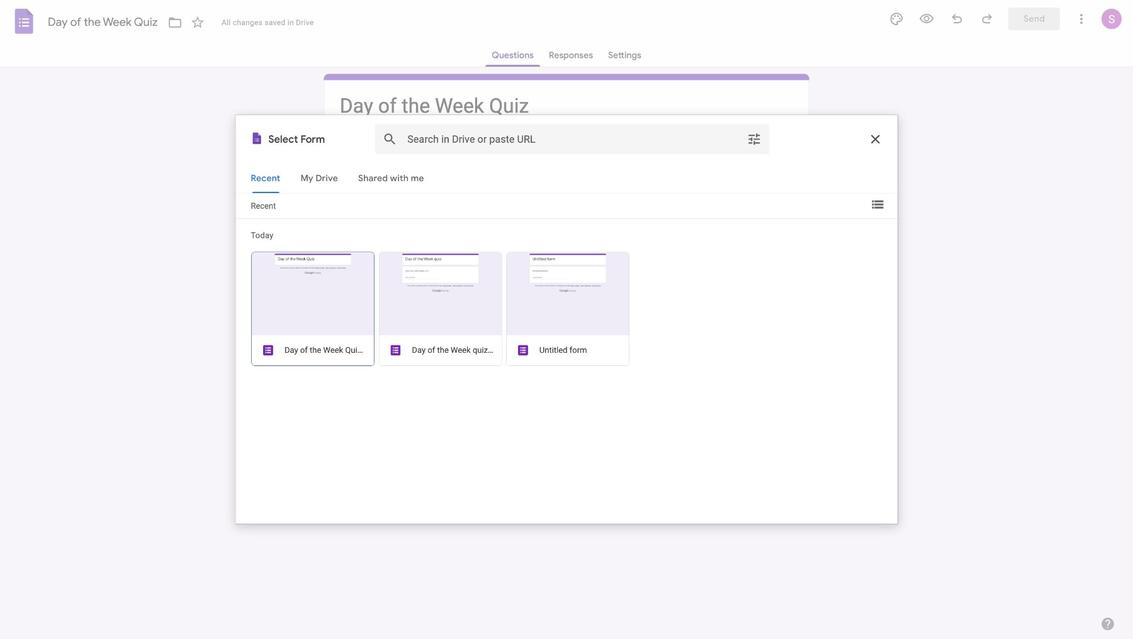 Task type: vqa. For each thing, say whether or not it's contained in the screenshot.
LIST ITEM
no



Task type: locate. For each thing, give the bounding box(es) containing it.
tab list
[[324, 44, 809, 67]]

all changes saved in drive, every change you make is automatically saved in drive.,last edit was seconds ago element
[[222, 18, 322, 28]]

preview image
[[920, 11, 935, 26]]

Form title text field
[[340, 94, 794, 124]]

duplicate item image
[[624, 311, 639, 327]]

undo image
[[950, 11, 965, 26]]

star image
[[190, 15, 205, 30]]

add inline image image
[[625, 191, 641, 206]]

move to folder image
[[167, 15, 183, 30]]

Question text field
[[340, 184, 613, 219]]



Task type: describe. For each thing, give the bounding box(es) containing it.
redo image
[[980, 11, 995, 26]]

Form description text field
[[340, 131, 794, 145]]

Star checkbox
[[189, 14, 207, 31]]



